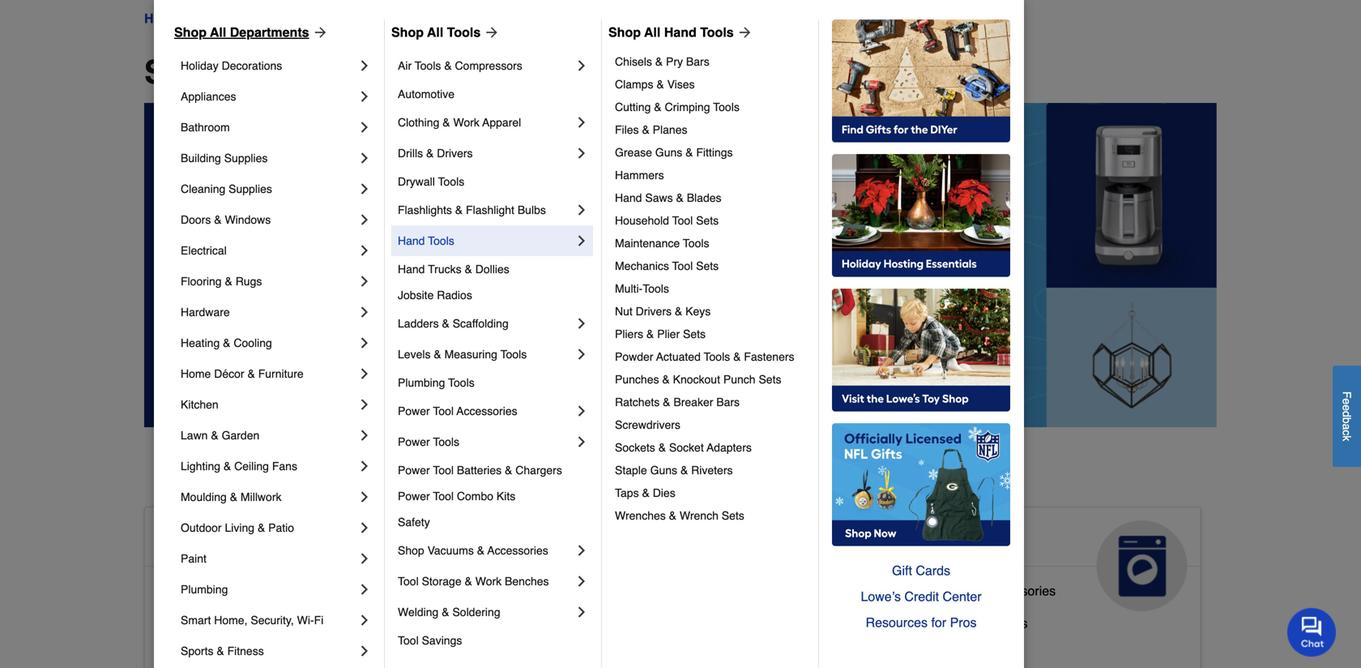 Task type: locate. For each thing, give the bounding box(es) containing it.
screwdrivers
[[615, 418, 681, 431]]

4 power from the top
[[398, 490, 430, 503]]

chevron right image for appliances
[[357, 88, 373, 105]]

shop up holiday at the left top of page
[[174, 25, 207, 40]]

& right welding
[[442, 606, 450, 619]]

1 arrow right image from the left
[[309, 24, 329, 41]]

hand for trucks
[[398, 263, 425, 276]]

& left cooling
[[223, 336, 231, 349]]

0 horizontal spatial arrow right image
[[309, 24, 329, 41]]

shop all hand tools
[[609, 25, 734, 40]]

& right houses,
[[630, 642, 639, 657]]

shop down the home link
[[144, 54, 225, 91]]

ratchets & breaker bars link
[[615, 391, 807, 413]]

chevron right image for home décor & furniture
[[357, 366, 373, 382]]

0 vertical spatial plumbing
[[398, 376, 445, 389]]

chevron right image left sockets
[[574, 434, 590, 450]]

accessible for accessible bathroom
[[158, 583, 220, 598]]

guns up dies
[[651, 464, 678, 477]]

power tool accessories
[[398, 405, 518, 418]]

2 horizontal spatial shop
[[609, 25, 641, 40]]

accessories up chillers
[[987, 583, 1056, 598]]

furniture right houses,
[[643, 642, 695, 657]]

guns down planes
[[656, 146, 683, 159]]

accessories for shop vacuums & accessories
[[488, 544, 549, 557]]

shop inside shop all departments link
[[174, 25, 207, 40]]

1 vertical spatial plumbing
[[181, 583, 228, 596]]

pet down wrenches
[[624, 527, 659, 553]]

1 vertical spatial furniture
[[643, 642, 695, 657]]

shop up 'chisels'
[[609, 25, 641, 40]]

shop up the air
[[392, 25, 424, 40]]

1 shop from the left
[[174, 25, 207, 40]]

& up punch
[[734, 350, 741, 363]]

& left fittings
[[686, 146, 694, 159]]

& left "keys"
[[675, 305, 683, 318]]

pet
[[624, 527, 659, 553], [519, 642, 539, 657]]

all up chisels & pry bars
[[645, 25, 661, 40]]

welding & soldering link
[[398, 597, 574, 627]]

tool down welding
[[398, 634, 419, 647]]

1 horizontal spatial pet
[[624, 527, 659, 553]]

all for shop all hand tools
[[645, 25, 661, 40]]

arrow right image up shop all departments
[[309, 24, 329, 41]]

hand down flashlights
[[398, 234, 425, 247]]

chevron right image left flashlights
[[357, 212, 373, 228]]

4 accessible from the top
[[158, 648, 220, 663]]

1 vertical spatial appliances
[[881, 527, 1002, 553]]

automotive
[[398, 88, 455, 101]]

f
[[1341, 391, 1354, 398]]

pry
[[666, 55, 683, 68]]

electrical
[[181, 244, 227, 257]]

1 horizontal spatial arrow right image
[[734, 24, 754, 41]]

3 power from the top
[[398, 464, 430, 477]]

cleaning supplies link
[[181, 173, 357, 204]]

maintenance
[[615, 237, 680, 250]]

welding
[[398, 606, 439, 619]]

1 power from the top
[[398, 405, 430, 418]]

e up b
[[1341, 404, 1354, 411]]

drivers up the pliers & plier sets
[[636, 305, 672, 318]]

sockets & socket adapters
[[615, 441, 752, 454]]

2 vertical spatial supplies
[[577, 609, 627, 624]]

tools inside air tools & compressors link
[[415, 59, 441, 72]]

levels & measuring tools
[[398, 348, 527, 361]]

2 shop from the left
[[392, 25, 424, 40]]

1 e from the top
[[1341, 398, 1354, 404]]

lighting
[[181, 460, 221, 473]]

0 vertical spatial appliances link
[[181, 81, 357, 112]]

cleaning supplies
[[181, 182, 272, 195]]

all up holiday decorations at the top
[[210, 25, 226, 40]]

2 power from the top
[[398, 435, 430, 448]]

plumbing down the levels
[[398, 376, 445, 389]]

chevron right image for flashlights & flashlight bulbs
[[574, 202, 590, 218]]

0 horizontal spatial appliances
[[181, 90, 236, 103]]

1 horizontal spatial shop
[[398, 544, 425, 557]]

chevron right image for paint
[[357, 550, 373, 567]]

tools inside the maintenance tools "link"
[[683, 237, 710, 250]]

household tool sets link
[[615, 209, 807, 232]]

sets down the maintenance tools "link"
[[697, 259, 719, 272]]

& right trucks
[[465, 263, 473, 276]]

tools inside drywall tools link
[[438, 175, 465, 188]]

tool
[[673, 214, 693, 227], [673, 259, 693, 272], [433, 405, 454, 418], [433, 464, 454, 477], [433, 490, 454, 503], [398, 575, 419, 588], [398, 634, 419, 647]]

chevron right image for lighting & ceiling fans
[[357, 458, 373, 474]]

1 vertical spatial bars
[[717, 396, 740, 409]]

pros
[[951, 615, 977, 630]]

chevron right image for building supplies
[[357, 150, 373, 166]]

clamps
[[615, 78, 654, 91]]

drivers
[[437, 147, 473, 160], [636, 305, 672, 318]]

ladders & scaffolding link
[[398, 308, 574, 339]]

clothing & work apparel link
[[398, 107, 574, 138]]

cards
[[916, 563, 951, 578]]

1 vertical spatial accessories
[[488, 544, 549, 557]]

0 horizontal spatial drivers
[[437, 147, 473, 160]]

1 horizontal spatial bars
[[717, 396, 740, 409]]

chevron right image for heating & cooling
[[357, 335, 373, 351]]

1 vertical spatial pet
[[519, 642, 539, 657]]

sets down fasteners in the bottom right of the page
[[759, 373, 782, 386]]

drivers inside the nut drivers & keys link
[[636, 305, 672, 318]]

& inside "link"
[[669, 509, 677, 522]]

chevron right image for hardware
[[357, 304, 373, 320]]

departments for shop
[[230, 25, 309, 40]]

appliance parts & accessories
[[881, 583, 1056, 598]]

fittings
[[697, 146, 733, 159]]

chevron right image right care
[[574, 542, 590, 559]]

furniture down heating & cooling link
[[258, 367, 304, 380]]

0 horizontal spatial appliances link
[[181, 81, 357, 112]]

work up welding & soldering link
[[476, 575, 502, 588]]

tool for power tool batteries & chargers
[[433, 464, 454, 477]]

tool up power tool combo kits
[[433, 464, 454, 477]]

& right 'ladders'
[[442, 317, 450, 330]]

doors & windows
[[181, 213, 271, 226]]

departments
[[195, 11, 269, 26], [230, 25, 309, 40], [284, 54, 482, 91]]

accessible for accessible home
[[158, 527, 277, 553]]

tools down drills & drivers
[[438, 175, 465, 188]]

0 vertical spatial shop
[[144, 54, 225, 91]]

shop for shop vacuums & accessories
[[398, 544, 425, 557]]

chevron right image for plumbing
[[357, 581, 373, 597]]

wrenches & wrench sets link
[[615, 504, 807, 527]]

2 vertical spatial accessories
[[987, 583, 1056, 598]]

power up safety
[[398, 490, 430, 503]]

furniture
[[258, 367, 304, 380], [643, 642, 695, 657]]

appliances link down the decorations
[[181, 81, 357, 112]]

cutting & crimping tools link
[[615, 96, 807, 118]]

find gifts for the diyer. image
[[833, 19, 1011, 143]]

kits
[[497, 490, 516, 503]]

tool for power tool combo kits
[[433, 490, 454, 503]]

clamps & vises link
[[615, 73, 807, 96]]

hand up 'jobsite'
[[398, 263, 425, 276]]

arrow right image inside shop all hand tools link
[[734, 24, 754, 41]]

fi
[[314, 614, 324, 627]]

0 horizontal spatial bars
[[687, 55, 710, 68]]

1 vertical spatial drivers
[[636, 305, 672, 318]]

drills & drivers
[[398, 147, 473, 160]]

1 vertical spatial guns
[[651, 464, 678, 477]]

bathroom
[[181, 121, 230, 134], [224, 583, 280, 598]]

tool down plumbing tools
[[433, 405, 454, 418]]

supplies for cleaning supplies
[[229, 182, 272, 195]]

accessible for accessible bedroom
[[158, 616, 220, 631]]

chevron right image
[[357, 58, 373, 74], [574, 114, 590, 131], [357, 181, 373, 197], [574, 202, 590, 218], [574, 233, 590, 249], [357, 242, 373, 259], [357, 304, 373, 320], [574, 315, 590, 332], [357, 335, 373, 351], [574, 346, 590, 362], [357, 396, 373, 413], [574, 403, 590, 419], [357, 427, 373, 443], [357, 458, 373, 474], [357, 489, 373, 505], [357, 520, 373, 536], [357, 550, 373, 567], [357, 581, 373, 597], [357, 643, 373, 659]]

home
[[144, 11, 180, 26], [181, 367, 211, 380], [283, 527, 346, 553], [270, 648, 304, 663]]

1 horizontal spatial appliances
[[881, 527, 1002, 553]]

0 horizontal spatial shop
[[144, 54, 225, 91]]

1 horizontal spatial furniture
[[643, 642, 695, 657]]

shop inside shop all hand tools link
[[609, 25, 641, 40]]

chevron right image up livestock supplies
[[574, 573, 590, 589]]

supplies up cleaning supplies at the left of page
[[224, 152, 268, 165]]

lawn
[[181, 429, 208, 442]]

power up power tools
[[398, 405, 430, 418]]

cutting & crimping tools
[[615, 101, 740, 113]]

accessible bathroom link
[[158, 580, 280, 612]]

all
[[210, 25, 226, 40], [427, 25, 444, 40], [645, 25, 661, 40], [234, 54, 275, 91]]

drivers inside drills & drivers link
[[437, 147, 473, 160]]

accessories for appliance parts & accessories
[[987, 583, 1056, 598]]

chevron right image for outdoor living & patio
[[357, 520, 373, 536]]

departments up 'holiday decorations' "link"
[[230, 25, 309, 40]]

& right entry
[[258, 648, 266, 663]]

1 accessible from the top
[[158, 527, 277, 553]]

appliances image
[[1097, 520, 1188, 611]]

1 horizontal spatial plumbing
[[398, 376, 445, 389]]

all down shop all departments link
[[234, 54, 275, 91]]

flashlight
[[466, 203, 515, 216]]

beverage & wine chillers link
[[881, 612, 1028, 644]]

accessible inside "link"
[[158, 648, 220, 663]]

shop
[[144, 54, 225, 91], [398, 544, 425, 557]]

0 horizontal spatial furniture
[[258, 367, 304, 380]]

chevron right image right 'fi'
[[357, 612, 373, 628]]

arrow right image for shop all hand tools
[[734, 24, 754, 41]]

e
[[1341, 398, 1354, 404], [1341, 404, 1354, 411]]

accessible bedroom
[[158, 616, 276, 631]]

tool left the combo
[[433, 490, 454, 503]]

drivers down clothing & work apparel
[[437, 147, 473, 160]]

power tool batteries & chargers
[[398, 464, 563, 477]]

tools inside levels & measuring tools link
[[501, 348, 527, 361]]

tools up nut drivers & keys
[[643, 282, 670, 295]]

shop down safety
[[398, 544, 425, 557]]

chevron right image left plumbing tools
[[357, 366, 373, 382]]

0 vertical spatial work
[[454, 116, 480, 129]]

tools down levels & measuring tools
[[448, 376, 475, 389]]

bars inside chisels & pry bars link
[[687, 55, 710, 68]]

0 vertical spatial drivers
[[437, 147, 473, 160]]

pet left the beds,
[[519, 642, 539, 657]]

& inside "link"
[[258, 648, 266, 663]]

chevron right image for air tools & compressors
[[574, 58, 590, 74]]

work
[[454, 116, 480, 129], [476, 575, 502, 588]]

home inside "link"
[[270, 648, 304, 663]]

1 horizontal spatial drivers
[[636, 305, 672, 318]]

1 vertical spatial bathroom
[[224, 583, 280, 598]]

tools inside power tools link
[[433, 435, 460, 448]]

adapters
[[707, 441, 752, 454]]

chevron right image for cleaning supplies
[[357, 181, 373, 197]]

animal & pet care link
[[506, 507, 840, 611]]

ceiling
[[234, 460, 269, 473]]

guns for staple
[[651, 464, 678, 477]]

tools up the plumbing tools link
[[501, 348, 527, 361]]

décor
[[214, 367, 244, 380]]

mechanics tool sets link
[[615, 255, 807, 277]]

chevron right image for flooring & rugs
[[357, 273, 373, 289]]

shop vacuums & accessories
[[398, 544, 549, 557]]

tools up air tools & compressors
[[447, 25, 481, 40]]

bathroom up smart home, security, wi-fi
[[224, 583, 280, 598]]

jobsite radios
[[398, 289, 473, 302]]

& right the levels
[[434, 348, 442, 361]]

power down power tools
[[398, 464, 430, 477]]

departments link
[[195, 9, 269, 28]]

wrenches
[[615, 509, 666, 522]]

shop all departments
[[144, 54, 482, 91]]

accessories down the plumbing tools link
[[457, 405, 518, 418]]

tools right the air
[[415, 59, 441, 72]]

& left flashlight
[[455, 203, 463, 216]]

bars inside ratchets & breaker bars link
[[717, 396, 740, 409]]

flashlights
[[398, 203, 452, 216]]

departments up clothing
[[284, 54, 482, 91]]

chevron right image
[[574, 58, 590, 74], [357, 88, 373, 105], [357, 119, 373, 135], [574, 145, 590, 161], [357, 150, 373, 166], [357, 212, 373, 228], [357, 273, 373, 289], [357, 366, 373, 382], [574, 434, 590, 450], [574, 542, 590, 559], [574, 573, 590, 589], [574, 604, 590, 620], [357, 612, 373, 628]]

officially licensed n f l gifts. shop now. image
[[833, 423, 1011, 546]]

sets down taps & dies link
[[722, 509, 745, 522]]

tools down the power tool accessories
[[433, 435, 460, 448]]

drywall
[[398, 175, 435, 188]]

1 horizontal spatial shop
[[392, 25, 424, 40]]

animal
[[519, 527, 595, 553]]

2 arrow right image from the left
[[734, 24, 754, 41]]

tools inside the 'shop all tools' link
[[447, 25, 481, 40]]

safety
[[398, 516, 430, 529]]

accessories up benches at the left of the page
[[488, 544, 549, 557]]

& left millwork
[[230, 490, 238, 503]]

power for power tools
[[398, 435, 430, 448]]

heating & cooling
[[181, 336, 272, 349]]

punch
[[724, 373, 756, 386]]

tool for power tool accessories
[[433, 405, 454, 418]]

smart home, security, wi-fi
[[181, 614, 324, 627]]

arrow right image inside shop all departments link
[[309, 24, 329, 41]]

flashlights & flashlight bulbs link
[[398, 195, 574, 225]]

0 vertical spatial supplies
[[224, 152, 268, 165]]

welding & soldering
[[398, 606, 501, 619]]

drywall tools link
[[398, 169, 590, 195]]

appliance
[[881, 583, 938, 598]]

chevron right image left automotive
[[357, 88, 373, 105]]

2 e from the top
[[1341, 404, 1354, 411]]

0 vertical spatial bathroom
[[181, 121, 230, 134]]

supplies up houses,
[[577, 609, 627, 624]]

0 vertical spatial bars
[[687, 55, 710, 68]]

tools down the clamps & vises link
[[714, 101, 740, 113]]

home,
[[214, 614, 248, 627]]

shop for shop all departments
[[144, 54, 225, 91]]

supplies up windows
[[229, 182, 272, 195]]

3 accessible from the top
[[158, 616, 220, 631]]

0 vertical spatial pet
[[624, 527, 659, 553]]

& down wrenches
[[601, 527, 618, 553]]

jobsite radios link
[[398, 282, 590, 308]]

3 shop from the left
[[609, 25, 641, 40]]

shop inside the 'shop all tools' link
[[392, 25, 424, 40]]

tools inside hand tools link
[[428, 234, 455, 247]]

center
[[943, 589, 982, 604]]

shop for shop all tools
[[392, 25, 424, 40]]

lowe's
[[861, 589, 901, 604]]

taps & dies link
[[615, 482, 807, 504]]

gift
[[893, 563, 913, 578]]

arrow right image up chisels & pry bars link
[[734, 24, 754, 41]]

chevron right image for shop vacuums & accessories
[[574, 542, 590, 559]]

arrow right image
[[309, 24, 329, 41], [734, 24, 754, 41]]

& down dies
[[669, 509, 677, 522]]

hand for tools
[[398, 234, 425, 247]]

0 vertical spatial guns
[[656, 146, 683, 159]]

& left "plier"
[[647, 328, 654, 340]]

chisels
[[615, 55, 653, 68]]

e up d
[[1341, 398, 1354, 404]]

all up air tools & compressors
[[427, 25, 444, 40]]

tools up punches & knockout punch sets link
[[704, 350, 731, 363]]

1 vertical spatial appliances link
[[868, 507, 1201, 611]]

chevron right image left 'chisels'
[[574, 58, 590, 74]]

appliances link up chillers
[[868, 507, 1201, 611]]

1 vertical spatial supplies
[[229, 182, 272, 195]]

& right décor
[[248, 367, 255, 380]]

tool down the maintenance tools
[[673, 259, 693, 272]]

hand trucks & dollies link
[[398, 256, 590, 282]]

2 accessible from the top
[[158, 583, 220, 598]]

&
[[656, 55, 663, 68], [445, 59, 452, 72], [657, 78, 665, 91], [654, 101, 662, 113], [443, 116, 450, 129], [642, 123, 650, 136], [686, 146, 694, 159], [426, 147, 434, 160], [677, 191, 684, 204], [455, 203, 463, 216], [214, 213, 222, 226], [465, 263, 473, 276], [225, 275, 233, 288], [675, 305, 683, 318], [442, 317, 450, 330], [647, 328, 654, 340], [223, 336, 231, 349], [434, 348, 442, 361], [734, 350, 741, 363], [248, 367, 255, 380], [663, 373, 670, 386], [663, 396, 671, 409], [211, 429, 219, 442], [659, 441, 666, 454], [224, 460, 231, 473], [505, 464, 513, 477], [681, 464, 689, 477], [642, 486, 650, 499], [230, 490, 238, 503], [669, 509, 677, 522], [258, 521, 265, 534], [601, 527, 618, 553], [477, 544, 485, 557], [465, 575, 473, 588], [975, 583, 984, 598], [442, 606, 450, 619], [940, 616, 948, 631], [630, 642, 639, 657], [217, 645, 224, 657], [258, 648, 266, 663]]

& right clothing
[[443, 116, 450, 129]]

tools down household tool sets link
[[683, 237, 710, 250]]

0 horizontal spatial shop
[[174, 25, 207, 40]]

cutting
[[615, 101, 651, 113]]

power for power tool accessories
[[398, 405, 430, 418]]

nut drivers & keys link
[[615, 300, 807, 323]]

chevron right image for doors & windows
[[357, 212, 373, 228]]

1 vertical spatial shop
[[398, 544, 425, 557]]

tool down hand saws & blades
[[673, 214, 693, 227]]

compressors
[[455, 59, 523, 72]]

chevron right image for kitchen
[[357, 396, 373, 413]]

0 horizontal spatial plumbing
[[181, 583, 228, 596]]

files & planes
[[615, 123, 688, 136]]

plumbing up smart
[[181, 583, 228, 596]]

0 vertical spatial appliances
[[181, 90, 236, 103]]

bars down punch
[[717, 396, 740, 409]]

tools up chisels & pry bars link
[[701, 25, 734, 40]]

credit
[[905, 589, 940, 604]]

bars for chisels & pry bars
[[687, 55, 710, 68]]



Task type: describe. For each thing, give the bounding box(es) containing it.
vises
[[668, 78, 695, 91]]

power tool combo kits link
[[398, 483, 590, 509]]

power for power tool batteries & chargers
[[398, 464, 430, 477]]

tools inside 'powder actuated tools & fasteners' link
[[704, 350, 731, 363]]

& left pros
[[940, 616, 948, 631]]

& left "pry"
[[656, 55, 663, 68]]

guns for grease
[[656, 146, 683, 159]]

& right doors on the left of the page
[[214, 213, 222, 226]]

arrow right image for shop all departments
[[309, 24, 329, 41]]

shop all departments link
[[174, 23, 329, 42]]

& right saws
[[677, 191, 684, 204]]

moulding
[[181, 490, 227, 503]]

chillers
[[985, 616, 1028, 631]]

safety link
[[398, 509, 590, 535]]

chevron right image for lawn & garden
[[357, 427, 373, 443]]

dollies
[[476, 263, 510, 276]]

plumbing for plumbing tools
[[398, 376, 445, 389]]

flooring & rugs link
[[181, 266, 357, 297]]

chat invite button image
[[1288, 607, 1338, 657]]

supplies for livestock supplies
[[577, 609, 627, 624]]

lowe's credit center link
[[833, 584, 1011, 610]]

chevron right image for smart home, security, wi-fi
[[357, 612, 373, 628]]

scaffolding
[[453, 317, 509, 330]]

k
[[1341, 435, 1354, 441]]

shop for shop all departments
[[174, 25, 207, 40]]

air
[[398, 59, 412, 72]]

1 vertical spatial work
[[476, 575, 502, 588]]

1 horizontal spatial appliances link
[[868, 507, 1201, 611]]

chevron right image for clothing & work apparel
[[574, 114, 590, 131]]

& down accessible bedroom link
[[217, 645, 224, 657]]

& right "files"
[[642, 123, 650, 136]]

ratchets & breaker bars
[[615, 396, 740, 409]]

punches & knockout punch sets
[[615, 373, 782, 386]]

grease
[[615, 146, 653, 159]]

tools inside multi-tools link
[[643, 282, 670, 295]]

livestock
[[519, 609, 573, 624]]

screwdrivers link
[[615, 413, 807, 436]]

chevron right image for hand tools
[[574, 233, 590, 249]]

holiday hosting essentials. image
[[833, 154, 1011, 277]]

tools inside the plumbing tools link
[[448, 376, 475, 389]]

& inside animal & pet care
[[601, 527, 618, 553]]

staple guns & riveters
[[615, 464, 733, 477]]

actuated
[[657, 350, 701, 363]]

& right parts
[[975, 583, 984, 598]]

hand up "pry"
[[665, 25, 697, 40]]

measuring
[[445, 348, 498, 361]]

& left rugs
[[225, 275, 233, 288]]

& right lawn
[[211, 429, 219, 442]]

& down clamps & vises
[[654, 101, 662, 113]]

& right the storage
[[465, 575, 473, 588]]

drills & drivers link
[[398, 138, 574, 169]]

& left ceiling
[[224, 460, 231, 473]]

f e e d b a c k button
[[1334, 365, 1362, 467]]

building
[[181, 152, 221, 165]]

trucks
[[428, 263, 462, 276]]

flooring & rugs
[[181, 275, 262, 288]]

combo
[[457, 490, 494, 503]]

arrow right image
[[481, 24, 500, 41]]

plier
[[658, 328, 680, 340]]

levels & measuring tools link
[[398, 339, 574, 370]]

& right vacuums
[[477, 544, 485, 557]]

maintenance tools
[[615, 237, 710, 250]]

& left breaker
[[663, 396, 671, 409]]

& left the vises
[[657, 78, 665, 91]]

shop all tools
[[392, 25, 481, 40]]

garden
[[222, 429, 260, 442]]

hand saws & blades link
[[615, 186, 807, 209]]

chevron right image for ladders & scaffolding
[[574, 315, 590, 332]]

& down the 'shop all tools' link
[[445, 59, 452, 72]]

sports & fitness
[[181, 645, 264, 657]]

grease guns & fittings link
[[615, 141, 807, 164]]

power for power tool combo kits
[[398, 490, 430, 503]]

chevron right image for drills & drivers
[[574, 145, 590, 161]]

& left socket
[[659, 441, 666, 454]]

sets down "keys"
[[683, 328, 706, 340]]

chisels & pry bars link
[[615, 50, 807, 73]]

bathroom inside accessible bathroom link
[[224, 583, 280, 598]]

chevron right image for welding & soldering
[[574, 604, 590, 620]]

flooring
[[181, 275, 222, 288]]

a
[[1341, 423, 1354, 430]]

chevron right image for power tools
[[574, 434, 590, 450]]

ladders & scaffolding
[[398, 317, 509, 330]]

pliers & plier sets link
[[615, 323, 807, 345]]

chevron right image for levels & measuring tools
[[574, 346, 590, 362]]

windows
[[225, 213, 271, 226]]

millwork
[[241, 490, 282, 503]]

chevron right image for sports & fitness
[[357, 643, 373, 659]]

all for shop all tools
[[427, 25, 444, 40]]

chevron right image for electrical
[[357, 242, 373, 259]]

power tool batteries & chargers link
[[398, 457, 590, 483]]

fans
[[272, 460, 298, 473]]

visit the lowe's toy shop. image
[[833, 289, 1011, 412]]

storage
[[422, 575, 462, 588]]

accessible for accessible entry & home
[[158, 648, 220, 663]]

pliers & plier sets
[[615, 328, 706, 340]]

living
[[225, 521, 255, 534]]

bathroom inside bathroom link
[[181, 121, 230, 134]]

tools inside shop all hand tools link
[[701, 25, 734, 40]]

saws
[[646, 191, 673, 204]]

hand for saws
[[615, 191, 642, 204]]

0 vertical spatial accessories
[[457, 405, 518, 418]]

chevron right image for power tool accessories
[[574, 403, 590, 419]]

tool up welding
[[398, 575, 419, 588]]

animal & pet care image
[[736, 520, 827, 611]]

building supplies link
[[181, 143, 357, 173]]

pet inside animal & pet care
[[624, 527, 659, 553]]

chevron right image for bathroom
[[357, 119, 373, 135]]

& left dies
[[642, 486, 650, 499]]

sets inside "link"
[[722, 509, 745, 522]]

livestock supplies
[[519, 609, 627, 624]]

accessible home image
[[375, 520, 466, 611]]

accessible home
[[158, 527, 346, 553]]

supplies for building supplies
[[224, 152, 268, 165]]

shop all hand tools link
[[609, 23, 754, 42]]

plumbing link
[[181, 574, 357, 605]]

0 vertical spatial furniture
[[258, 367, 304, 380]]

all for shop all departments
[[210, 25, 226, 40]]

& up ratchets & breaker bars
[[663, 373, 670, 386]]

tools inside cutting & crimping tools link
[[714, 101, 740, 113]]

sets down blades
[[697, 214, 719, 227]]

taps
[[615, 486, 639, 499]]

b
[[1341, 417, 1354, 423]]

tool for mechanics tool sets
[[673, 259, 693, 272]]

holiday decorations
[[181, 59, 282, 72]]

0 horizontal spatial pet
[[519, 642, 539, 657]]

shop for shop all hand tools
[[609, 25, 641, 40]]

sports & fitness link
[[181, 636, 357, 666]]

enjoy savings year-round. no matter what you're shopping for, find what you need at a great price. image
[[144, 103, 1218, 427]]

air tools & compressors
[[398, 59, 523, 72]]

punches & knockout punch sets link
[[615, 368, 807, 391]]

all for shop all departments
[[234, 54, 275, 91]]

patio
[[268, 521, 294, 534]]

& up kits
[[505, 464, 513, 477]]

chargers
[[516, 464, 563, 477]]

beds,
[[542, 642, 576, 657]]

& down sockets & socket adapters
[[681, 464, 689, 477]]

clamps & vises
[[615, 78, 695, 91]]

outdoor living & patio
[[181, 521, 294, 534]]

tool storage & work benches link
[[398, 566, 574, 597]]

bars for ratchets & breaker bars
[[717, 396, 740, 409]]

accessible entry & home
[[158, 648, 304, 663]]

plumbing tools
[[398, 376, 475, 389]]

paint link
[[181, 543, 357, 574]]

care
[[519, 553, 570, 579]]

ladders
[[398, 317, 439, 330]]

tool for household tool sets
[[673, 214, 693, 227]]

& left patio
[[258, 521, 265, 534]]

beverage & wine chillers
[[881, 616, 1028, 631]]

plumbing for plumbing
[[181, 583, 228, 596]]

lowe's credit center
[[861, 589, 982, 604]]

departments for shop
[[284, 54, 482, 91]]

batteries
[[457, 464, 502, 477]]

accessible entry & home link
[[158, 644, 304, 668]]

cleaning
[[181, 182, 226, 195]]

cooling
[[234, 336, 272, 349]]

& right drills
[[426, 147, 434, 160]]

c
[[1341, 430, 1354, 435]]

lighting & ceiling fans
[[181, 460, 298, 473]]

departments up holiday decorations at the top
[[195, 11, 269, 26]]

chevron right image for tool storage & work benches
[[574, 573, 590, 589]]

chevron right image for moulding & millwork
[[357, 489, 373, 505]]

hand saws & blades
[[615, 191, 722, 204]]

smart home, security, wi-fi link
[[181, 605, 357, 636]]

planes
[[653, 123, 688, 136]]

chevron right image for holiday decorations
[[357, 58, 373, 74]]



Task type: vqa. For each thing, say whether or not it's contained in the screenshot.
the 'Overloading'
no



